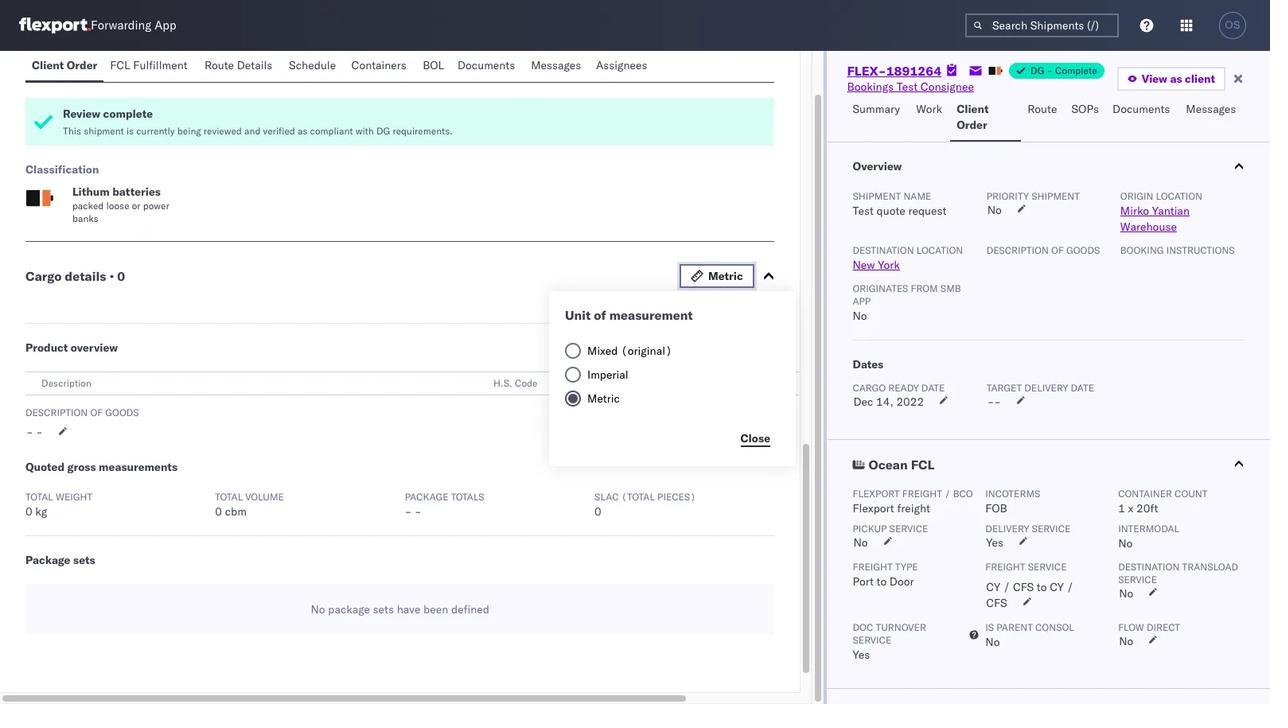 Task type: locate. For each thing, give the bounding box(es) containing it.
0 vertical spatial fcl
[[110, 58, 130, 72]]

0 vertical spatial documents
[[458, 58, 515, 72]]

os
[[1225, 19, 1241, 31]]

1 vertical spatial description
[[41, 377, 92, 389]]

1 horizontal spatial description of goods
[[987, 244, 1100, 256]]

1 date from the left
[[922, 382, 945, 394]]

complete inside the review complete this shipment is currently being reviewed and verified as compliant with dg requirements.
[[103, 107, 153, 121]]

service down intermodal no
[[1119, 574, 1157, 586]]

dg - complete
[[1031, 64, 1097, 76]]

description down the product overview
[[41, 377, 92, 389]]

destination for service
[[1119, 561, 1180, 573]]

location inside origin location mirko yantian warehouse
[[1156, 190, 1203, 202]]

1 left x
[[1119, 501, 1125, 516]]

0 vertical spatial yes
[[986, 536, 1004, 550]]

0 left cbm
[[215, 505, 222, 519]]

intermodal
[[1119, 523, 1180, 535]]

1 horizontal spatial total
[[215, 491, 243, 503]]

1 horizontal spatial cfs
[[1013, 580, 1034, 595]]

0 vertical spatial client
[[32, 58, 64, 72]]

1 horizontal spatial package
[[405, 491, 449, 503]]

1 horizontal spatial freight
[[986, 561, 1026, 573]]

cargo up dec
[[853, 382, 886, 394]]

0 down the slac
[[595, 505, 602, 519]]

freight inside freight type port to door
[[853, 561, 893, 573]]

1 horizontal spatial 1
[[1119, 501, 1125, 516]]

test down 1891264
[[897, 80, 918, 94]]

destination location new york
[[853, 244, 963, 272]]

destination inside destination transload service
[[1119, 561, 1180, 573]]

client order down consignee
[[957, 102, 989, 132]]

client order button down consignee
[[951, 95, 1021, 142]]

app down originates
[[853, 295, 871, 307]]

summary
[[853, 102, 900, 116]]

destination
[[853, 244, 914, 256], [1119, 561, 1180, 573]]

location up yantian
[[1156, 190, 1203, 202]]

destination for new
[[853, 244, 914, 256]]

0 vertical spatial messages
[[531, 58, 581, 72]]

0 horizontal spatial total
[[25, 491, 53, 503]]

0 horizontal spatial date
[[922, 382, 945, 394]]

route left sops
[[1028, 102, 1057, 116]]

goods left booking
[[1067, 244, 1100, 256]]

1 horizontal spatial documents button
[[1106, 95, 1180, 142]]

shipment right priority
[[1032, 190, 1080, 202]]

review inside the review complete this shipment is currently being reviewed and verified as compliant with dg requirements.
[[63, 107, 100, 121]]

description up - -
[[25, 407, 88, 419]]

bol
[[423, 58, 444, 72]]

freight type port to door
[[853, 561, 918, 589]]

route left the details
[[204, 58, 234, 72]]

priority shipment
[[987, 190, 1080, 202]]

slac
[[595, 491, 619, 503]]

messages button left assignees
[[525, 51, 590, 82]]

bco
[[953, 488, 973, 500]]

review complete this shipment is currently being reviewed and verified as compliant with dg requirements.
[[63, 107, 453, 137]]

no down originates
[[853, 309, 867, 323]]

1 horizontal spatial yes
[[986, 536, 1004, 550]]

date for dec 14, 2022
[[922, 382, 945, 394]]

Search Shipments (/) text field
[[966, 14, 1119, 37]]

package inside package totals - -
[[405, 491, 449, 503]]

2 vertical spatial description
[[25, 407, 88, 419]]

documents down view
[[1113, 102, 1170, 116]]

os button
[[1215, 7, 1251, 44]]

1 horizontal spatial as
[[1170, 72, 1183, 86]]

fcl fulfillment button
[[104, 51, 198, 82]]

package for package totals - -
[[405, 491, 449, 503]]

flexport. image
[[19, 18, 91, 33]]

1 freight from the left
[[853, 561, 893, 573]]

1 horizontal spatial dg
[[1031, 64, 1045, 76]]

summary button
[[847, 95, 910, 142]]

app up fulfillment
[[155, 18, 176, 33]]

documents button down view
[[1106, 95, 1180, 142]]

1 vertical spatial client
[[957, 102, 989, 116]]

service down doc on the right bottom of the page
[[853, 634, 892, 646]]

client
[[1185, 72, 1216, 86]]

2 freight from the left
[[986, 561, 1026, 573]]

0 horizontal spatial location
[[917, 244, 963, 256]]

1 vertical spatial cfs
[[986, 596, 1007, 611]]

delivery
[[1025, 382, 1069, 394]]

1 vertical spatial package
[[25, 553, 70, 568]]

0 horizontal spatial •
[[109, 268, 114, 284]]

0 vertical spatial shipment
[[84, 125, 124, 137]]

location inside "destination location new york"
[[917, 244, 963, 256]]

documents
[[458, 58, 515, 72], [1113, 102, 1170, 116]]

package down kg
[[25, 553, 70, 568]]

description of goods down priority shipment
[[987, 244, 1100, 256]]

messages button down client
[[1180, 95, 1245, 142]]

test
[[897, 80, 918, 94], [853, 204, 874, 218]]

fcl down forwarding
[[110, 58, 130, 72]]

fcl fulfillment
[[110, 58, 188, 72]]

freight up port
[[853, 561, 893, 573]]

total for total volume 0 cbm
[[215, 491, 243, 503]]

service up service
[[1032, 523, 1071, 535]]

1 total from the left
[[25, 491, 53, 503]]

service inside doc turnover service
[[853, 634, 892, 646]]

1 vertical spatial dg
[[376, 125, 390, 137]]

0
[[117, 268, 125, 284], [25, 505, 32, 519], [215, 505, 222, 519], [595, 505, 602, 519]]

/ left bco at the right
[[945, 488, 951, 500]]

total for total weight
[[25, 491, 53, 503]]

mirko yantian warehouse link
[[1121, 204, 1190, 234]]

work
[[916, 102, 943, 116]]

to right port
[[877, 575, 887, 589]]

0 horizontal spatial dg
[[376, 125, 390, 137]]

0 horizontal spatial complete
[[103, 107, 153, 121]]

1 flexport from the top
[[853, 488, 900, 500]]

1 horizontal spatial metric
[[708, 269, 743, 283]]

client order button down flexport. image on the left top
[[25, 51, 104, 82]]

metric inside button
[[708, 269, 743, 283]]

requirements.
[[393, 125, 453, 137]]

/ down freight service
[[1004, 580, 1010, 595]]

complete for review complete
[[215, 64, 265, 78]]

bookings
[[847, 80, 894, 94]]

to inside freight type port to door
[[877, 575, 887, 589]]

bol button
[[416, 51, 451, 82]]

0 horizontal spatial documents button
[[451, 51, 525, 82]]

originates
[[853, 283, 909, 295]]

0 vertical spatial client order
[[32, 58, 97, 72]]

1 horizontal spatial to
[[1037, 580, 1047, 595]]

cy down freight service
[[986, 580, 1001, 595]]

1 vertical spatial shipment
[[1032, 190, 1080, 202]]

1 vertical spatial route
[[1028, 102, 1057, 116]]

quoted
[[25, 460, 65, 474]]

metric button
[[680, 264, 754, 288]]

quote
[[877, 204, 906, 218]]

-
[[1047, 64, 1053, 76], [988, 395, 994, 409], [994, 395, 1001, 409], [26, 425, 33, 439], [36, 425, 43, 439], [405, 505, 412, 519], [415, 505, 422, 519]]

client down flexport. image on the left top
[[32, 58, 64, 72]]

0 vertical spatial complete
[[215, 64, 265, 78]]

total up kg
[[25, 491, 53, 503]]

of
[[1052, 244, 1064, 256], [594, 307, 606, 323], [90, 407, 103, 419]]

sets down weight
[[73, 553, 95, 568]]

sets left have
[[373, 603, 394, 617]]

0 horizontal spatial messages
[[531, 58, 581, 72]]

• for details
[[109, 268, 114, 284]]

complete up the review complete this shipment is currently being reviewed and verified as compliant with dg requirements. at the left top of page
[[215, 64, 265, 78]]

cy down service
[[1050, 580, 1064, 595]]

0 vertical spatial messages button
[[525, 51, 590, 82]]

0 inside slac (total pieces) 0
[[595, 505, 602, 519]]

0 horizontal spatial package
[[25, 553, 70, 568]]

1 vertical spatial client order
[[957, 102, 989, 132]]

yes down doc on the right bottom of the page
[[853, 648, 870, 662]]

as right verified
[[298, 125, 308, 137]]

goods down forwarding
[[94, 63, 130, 79]]

door
[[890, 575, 914, 589]]

0 vertical spatial freight
[[902, 488, 942, 500]]

date up 2022 at right bottom
[[922, 382, 945, 394]]

0 vertical spatial •
[[134, 63, 138, 79]]

of up quoted gross measurements on the bottom left
[[90, 407, 103, 419]]

review for review complete this shipment is currently being reviewed and verified as compliant with dg requirements.
[[63, 107, 100, 121]]

code
[[515, 377, 538, 389]]

0 inside total volume 0 cbm
[[215, 505, 222, 519]]

1 vertical spatial yes
[[853, 648, 870, 662]]

0 vertical spatial test
[[897, 80, 918, 94]]

0 horizontal spatial cfs
[[986, 596, 1007, 611]]

freight up pickup service
[[897, 501, 930, 516]]

1 horizontal spatial messages
[[1186, 102, 1236, 116]]

as inside view as client 'button'
[[1170, 72, 1183, 86]]

package totals - -
[[405, 491, 485, 519]]

0 vertical spatial destination
[[853, 244, 914, 256]]

h.s.
[[494, 377, 512, 389]]

delivery
[[986, 523, 1030, 535]]

date right delivery
[[1071, 382, 1095, 394]]

messages down client
[[1186, 102, 1236, 116]]

1 vertical spatial goods
[[1067, 244, 1100, 256]]

0 vertical spatial sets
[[73, 553, 95, 568]]

1 vertical spatial 1
[[1119, 501, 1125, 516]]

0 vertical spatial 1
[[141, 63, 149, 79]]

1 horizontal spatial documents
[[1113, 102, 1170, 116]]

1 vertical spatial •
[[109, 268, 114, 284]]

0 horizontal spatial test
[[853, 204, 874, 218]]

app
[[155, 18, 176, 33], [853, 295, 871, 307]]

0 horizontal spatial app
[[155, 18, 176, 33]]

1 vertical spatial location
[[917, 244, 963, 256]]

no down pickup
[[854, 536, 868, 550]]

documents button right bol
[[451, 51, 525, 82]]

1 vertical spatial messages
[[1186, 102, 1236, 116]]

1891264
[[886, 63, 942, 79]]

client order down flexport. image on the left top
[[32, 58, 97, 72]]

freight down ocean fcl
[[902, 488, 942, 500]]

lithum
[[72, 185, 110, 199]]

description down priority
[[987, 244, 1049, 256]]

fcl
[[110, 58, 130, 72], [911, 457, 935, 473]]

smb
[[941, 283, 961, 295]]

0 horizontal spatial to
[[877, 575, 887, 589]]

0 horizontal spatial client order button
[[25, 51, 104, 82]]

ocean
[[869, 457, 908, 473]]

cargo
[[25, 268, 62, 284], [853, 382, 886, 394]]

client down consignee
[[957, 102, 989, 116]]

description of goods up - -
[[25, 407, 139, 419]]

location
[[1156, 190, 1203, 202], [917, 244, 963, 256]]

2 flexport from the top
[[853, 501, 895, 516]]

0 vertical spatial app
[[155, 18, 176, 33]]

1 vertical spatial complete
[[103, 107, 153, 121]]

dg inside the review complete this shipment is currently being reviewed and verified as compliant with dg requirements.
[[376, 125, 390, 137]]

details
[[237, 58, 273, 72]]

transload
[[1182, 561, 1239, 573]]

ready
[[888, 382, 919, 394]]

order right work button
[[957, 118, 988, 132]]

totals
[[451, 491, 485, 503]]

cargo ready date
[[853, 382, 945, 394]]

yes
[[986, 536, 1004, 550], [853, 648, 870, 662]]

review for review complete
[[175, 64, 212, 78]]

sops button
[[1065, 95, 1106, 142]]

flex-
[[847, 63, 886, 79]]

0 horizontal spatial /
[[945, 488, 951, 500]]

1 cy from the left
[[986, 580, 1001, 595]]

flexport up pickup
[[853, 501, 895, 516]]

1 horizontal spatial cy
[[1050, 580, 1064, 595]]

0 horizontal spatial shipment
[[84, 125, 124, 137]]

• right details
[[109, 268, 114, 284]]

description
[[987, 244, 1049, 256], [41, 377, 92, 389], [25, 407, 88, 419]]

1 horizontal spatial of
[[594, 307, 606, 323]]

gross
[[67, 460, 96, 474]]

yantian
[[1152, 204, 1190, 218]]

0 horizontal spatial destination
[[853, 244, 914, 256]]

1 vertical spatial app
[[853, 295, 871, 307]]

0 vertical spatial as
[[1170, 72, 1183, 86]]

no down is
[[986, 635, 1000, 650]]

messages left assignees
[[531, 58, 581, 72]]

as right view
[[1170, 72, 1183, 86]]

flexport down ocean
[[853, 488, 900, 500]]

complete for review complete this shipment is currently being reviewed and verified as compliant with dg requirements.
[[103, 107, 153, 121]]

freight
[[902, 488, 942, 500], [897, 501, 930, 516]]

2 horizontal spatial /
[[1067, 580, 1074, 595]]

1 horizontal spatial location
[[1156, 190, 1203, 202]]

pickup
[[853, 523, 887, 535]]

of down priority shipment
[[1052, 244, 1064, 256]]

package left totals
[[405, 491, 449, 503]]

destination inside "destination location new york"
[[853, 244, 914, 256]]

1 vertical spatial documents
[[1113, 102, 1170, 116]]

mixed
[[587, 344, 618, 358]]

slac (total pieces) 0
[[595, 491, 696, 519]]

pieces)
[[658, 491, 696, 503]]

1 horizontal spatial fcl
[[911, 457, 935, 473]]

review
[[175, 64, 212, 78], [63, 107, 100, 121]]

1 horizontal spatial app
[[853, 295, 871, 307]]

no down flow
[[1119, 634, 1134, 649]]

no down intermodal
[[1119, 537, 1133, 551]]

fcl right ocean
[[911, 457, 935, 473]]

documents right bol button
[[458, 58, 515, 72]]

as inside the review complete this shipment is currently being reviewed and verified as compliant with dg requirements.
[[298, 125, 308, 137]]

cfs up is
[[986, 596, 1007, 611]]

dangerous
[[25, 63, 91, 79]]

2 vertical spatial of
[[90, 407, 103, 419]]

total up cbm
[[215, 491, 243, 503]]

0 left kg
[[25, 505, 32, 519]]

0 horizontal spatial client order
[[32, 58, 97, 72]]

0 horizontal spatial freight
[[853, 561, 893, 573]]

doc turnover service
[[853, 622, 926, 646]]

freight
[[853, 561, 893, 573], [986, 561, 1026, 573]]

shipment left "is"
[[84, 125, 124, 137]]

2 total from the left
[[215, 491, 243, 503]]

0 vertical spatial cargo
[[25, 268, 62, 284]]

complete up "is"
[[103, 107, 153, 121]]

quoted gross measurements
[[25, 460, 178, 474]]

warehouse
[[1121, 220, 1177, 234]]

1 horizontal spatial destination
[[1119, 561, 1180, 573]]

2 cy from the left
[[1050, 580, 1064, 595]]

to for cy
[[1037, 580, 1047, 595]]

• down forwarding app
[[134, 63, 138, 79]]

/ inside flexport freight / bco flexport freight
[[945, 488, 951, 500]]

0 horizontal spatial cy
[[986, 580, 1001, 595]]

package
[[405, 491, 449, 503], [25, 553, 70, 568]]

0 horizontal spatial fcl
[[110, 58, 130, 72]]

to inside cy / cfs to cy / cfs
[[1037, 580, 1047, 595]]

1 vertical spatial test
[[853, 204, 874, 218]]

order down forwarding app link
[[67, 58, 97, 72]]

dg right with
[[376, 125, 390, 137]]

1 horizontal spatial client
[[957, 102, 989, 116]]

origin location mirko yantian warehouse
[[1121, 190, 1203, 234]]

goods up measurements
[[105, 407, 139, 419]]

freight for freight type port to door
[[853, 561, 893, 573]]

2 date from the left
[[1071, 382, 1095, 394]]

1 horizontal spatial cargo
[[853, 382, 886, 394]]

1 vertical spatial destination
[[1119, 561, 1180, 573]]

1 vertical spatial cargo
[[853, 382, 886, 394]]

test down 'shipment'
[[853, 204, 874, 218]]

client order button
[[25, 51, 104, 82], [951, 95, 1021, 142]]

1 horizontal spatial route
[[1028, 102, 1057, 116]]

route for route
[[1028, 102, 1057, 116]]

order
[[67, 58, 97, 72], [957, 118, 988, 132]]

freight up cy / cfs to cy / cfs
[[986, 561, 1026, 573]]

documents button
[[451, 51, 525, 82], [1106, 95, 1180, 142]]

0 horizontal spatial cargo
[[25, 268, 62, 284]]

yes down delivery
[[986, 536, 1004, 550]]

cfs down freight service
[[1013, 580, 1034, 595]]

package
[[328, 603, 370, 617]]

of right unit at left
[[594, 307, 606, 323]]

/ down service
[[1067, 580, 1074, 595]]

to down service
[[1037, 580, 1047, 595]]

destination down intermodal no
[[1119, 561, 1180, 573]]

0 vertical spatial order
[[67, 58, 97, 72]]

1 down forwarding app
[[141, 63, 149, 79]]

route button
[[1021, 95, 1065, 142]]

1 vertical spatial flexport
[[853, 501, 895, 516]]

location up smb at the top of the page
[[917, 244, 963, 256]]

total volume 0 cbm
[[215, 491, 284, 519]]

20ft
[[1137, 501, 1159, 516]]

total inside total volume 0 cbm
[[215, 491, 243, 503]]

cargo left details
[[25, 268, 62, 284]]

dg left complete
[[1031, 64, 1045, 76]]

service
[[890, 523, 929, 535], [1032, 523, 1071, 535], [1119, 574, 1157, 586], [853, 634, 892, 646]]

shipment inside the review complete this shipment is currently being reviewed and verified as compliant with dg requirements.
[[84, 125, 124, 137]]

0 vertical spatial package
[[405, 491, 449, 503]]

0 vertical spatial client order button
[[25, 51, 104, 82]]

(total
[[621, 491, 655, 503]]

port
[[853, 575, 874, 589]]

destination up york
[[853, 244, 914, 256]]



Task type: describe. For each thing, give the bounding box(es) containing it.
flex-1891264
[[847, 63, 942, 79]]

0 horizontal spatial description of goods
[[25, 407, 139, 419]]

0 horizontal spatial sets
[[73, 553, 95, 568]]

0 vertical spatial goods
[[94, 63, 130, 79]]

location for york
[[917, 244, 963, 256]]

0 horizontal spatial documents
[[458, 58, 515, 72]]

banks
[[72, 213, 98, 224]]

sops
[[1072, 102, 1099, 116]]

weight
[[56, 491, 92, 503]]

client order for bottom client order button
[[957, 102, 989, 132]]

service inside destination transload service
[[1119, 574, 1157, 586]]

0 vertical spatial dg
[[1031, 64, 1045, 76]]

direct
[[1147, 622, 1180, 634]]

1 vertical spatial messages button
[[1180, 95, 1245, 142]]

forwarding app link
[[19, 18, 176, 33]]

overview button
[[827, 142, 1270, 190]]

work button
[[910, 95, 951, 142]]

overview
[[71, 341, 118, 355]]

booking
[[1121, 244, 1164, 256]]

dec 14, 2022
[[854, 395, 924, 409]]

bookings test consignee
[[847, 80, 974, 94]]

2 horizontal spatial of
[[1052, 244, 1064, 256]]

freight for freight service
[[986, 561, 1026, 573]]

view as client button
[[1117, 67, 1226, 91]]

is parent consol no
[[986, 622, 1075, 650]]

delivery service
[[986, 523, 1071, 535]]

flex-1891264 link
[[847, 63, 942, 79]]

assignees
[[596, 58, 648, 72]]

cy / cfs to cy / cfs
[[986, 580, 1074, 611]]

classification
[[25, 162, 99, 177]]

power
[[143, 200, 169, 212]]

no inside is parent consol no
[[986, 635, 1000, 650]]

0 vertical spatial documents button
[[451, 51, 525, 82]]

1 horizontal spatial test
[[897, 80, 918, 94]]

intermodal no
[[1119, 523, 1180, 551]]

assignees button
[[590, 51, 657, 82]]

1 inside container count 1 x 20ft
[[1119, 501, 1125, 516]]

is
[[127, 125, 134, 137]]

imperial
[[587, 368, 628, 382]]

booking instructions
[[1121, 244, 1235, 256]]

0 right details
[[117, 268, 125, 284]]

product
[[25, 341, 68, 355]]

type
[[895, 561, 918, 573]]

0 vertical spatial cfs
[[1013, 580, 1034, 595]]

consignee
[[921, 80, 974, 94]]

have
[[397, 603, 421, 617]]

containers button
[[345, 51, 416, 82]]

fcl inside 'button'
[[110, 58, 130, 72]]

schedule button
[[283, 51, 345, 82]]

no left package
[[311, 603, 325, 617]]

this
[[63, 125, 81, 137]]

1 vertical spatial of
[[594, 307, 606, 323]]

1 vertical spatial client order button
[[951, 95, 1021, 142]]

--
[[988, 395, 1001, 409]]

0 horizontal spatial order
[[67, 58, 97, 72]]

view
[[1142, 72, 1168, 86]]

cargo for cargo details • 0
[[25, 268, 62, 284]]

total weight
[[25, 491, 92, 503]]

destination transload service
[[1119, 561, 1239, 586]]

2 vertical spatial goods
[[105, 407, 139, 419]]

incoterms
[[986, 488, 1041, 500]]

or
[[132, 200, 141, 212]]

fcl inside button
[[911, 457, 935, 473]]

cargo for cargo ready date
[[853, 382, 886, 394]]

0 vertical spatial description of goods
[[987, 244, 1100, 256]]

1 horizontal spatial shipment
[[1032, 190, 1080, 202]]

lithum batteries packed loose or power banks
[[72, 185, 169, 224]]

loose
[[106, 200, 129, 212]]

2022
[[897, 395, 924, 409]]

consol
[[1036, 622, 1075, 634]]

incoterms fob
[[986, 488, 1041, 516]]

overview
[[853, 159, 902, 174]]

no inside intermodal no
[[1119, 537, 1133, 551]]

client order for left client order button
[[32, 58, 97, 72]]

0 horizontal spatial metric
[[587, 392, 620, 406]]

packed
[[72, 200, 104, 212]]

measurement
[[610, 307, 693, 323]]

0 horizontal spatial of
[[90, 407, 103, 419]]

complete
[[1056, 64, 1097, 76]]

(original)
[[621, 344, 672, 358]]

product overview
[[25, 341, 118, 355]]

from
[[911, 283, 938, 295]]

originates from smb app no
[[853, 283, 961, 323]]

unit
[[565, 307, 591, 323]]

1 vertical spatial freight
[[897, 501, 930, 516]]

1 vertical spatial sets
[[373, 603, 394, 617]]

to for door
[[877, 575, 887, 589]]

date for --
[[1071, 382, 1095, 394]]

0 vertical spatial description
[[987, 244, 1049, 256]]

service
[[1028, 561, 1067, 573]]

no inside the originates from smb app no
[[853, 309, 867, 323]]

reviewed
[[204, 125, 242, 137]]

service down flexport freight / bco flexport freight on the right bottom of page
[[890, 523, 929, 535]]

14,
[[876, 395, 894, 409]]

package sets
[[25, 553, 95, 568]]

1 horizontal spatial order
[[957, 118, 988, 132]]

currently
[[136, 125, 175, 137]]

and
[[244, 125, 261, 137]]

package for package sets
[[25, 553, 70, 568]]

• for goods
[[134, 63, 138, 79]]

1 horizontal spatial /
[[1004, 580, 1010, 595]]

measurements
[[99, 460, 178, 474]]

location for yantian
[[1156, 190, 1203, 202]]

flexport freight / bco flexport freight
[[853, 488, 973, 516]]

app inside the originates from smb app no
[[853, 295, 871, 307]]

container count 1 x 20ft
[[1119, 488, 1208, 516]]

freight service
[[986, 561, 1067, 573]]

route for route details
[[204, 58, 234, 72]]

no up flow
[[1119, 587, 1134, 601]]

target delivery date
[[987, 382, 1095, 394]]

test inside shipment name test quote request
[[853, 204, 874, 218]]

0 horizontal spatial 1
[[141, 63, 149, 79]]

is
[[986, 622, 994, 634]]

new york link
[[853, 258, 900, 272]]

no down priority
[[988, 203, 1002, 217]]

cargo details • 0
[[25, 268, 125, 284]]

view as client
[[1142, 72, 1216, 86]]

pickup service
[[853, 523, 929, 535]]

1 vertical spatial documents button
[[1106, 95, 1180, 142]]



Task type: vqa. For each thing, say whether or not it's contained in the screenshot.


